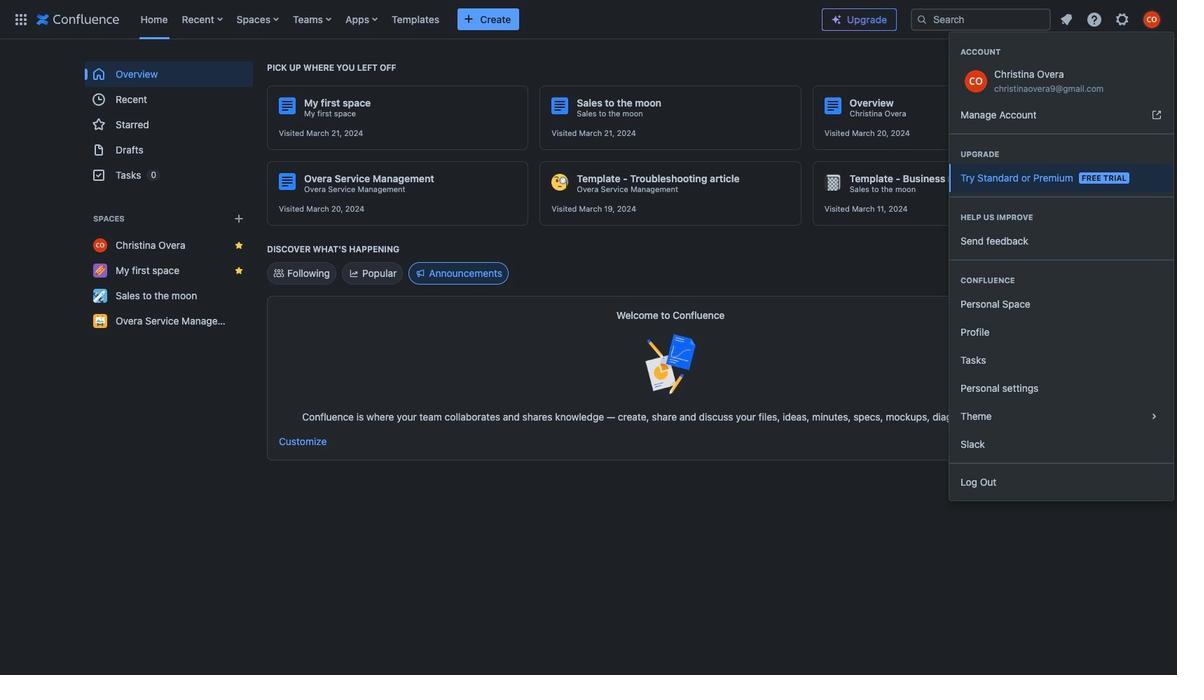 Task type: describe. For each thing, give the bounding box(es) containing it.
:notebook: image
[[825, 174, 842, 191]]

heading for upgrade group at the top of page
[[950, 149, 1174, 160]]

help icon image
[[1086, 11, 1103, 28]]

list for 'appswitcher icon'
[[134, 0, 811, 39]]

heading for help us improve group
[[950, 212, 1174, 223]]

upgrade group
[[950, 133, 1174, 196]]

search image
[[917, 14, 928, 25]]

appswitcher icon image
[[13, 11, 29, 28]]

unstar this space image
[[233, 240, 245, 251]]

heading for confluence group
[[950, 275, 1174, 286]]

:notebook: image
[[825, 174, 842, 191]]

confluence group
[[950, 259, 1174, 463]]



Task type: vqa. For each thing, say whether or not it's contained in the screenshot.
Audit Log
no



Task type: locate. For each thing, give the bounding box(es) containing it.
global element
[[8, 0, 811, 39]]

1 heading from the top
[[950, 46, 1174, 57]]

create a space image
[[231, 210, 247, 227]]

unstar this space image
[[233, 265, 245, 276]]

notification icon image
[[1058, 11, 1075, 28]]

None search field
[[911, 8, 1051, 30]]

account group
[[950, 32, 1174, 133]]

settings icon image
[[1115, 11, 1131, 28]]

premium image
[[831, 14, 843, 25]]

list for premium icon
[[1054, 7, 1169, 32]]

heading
[[950, 46, 1174, 57], [950, 149, 1174, 160], [950, 212, 1174, 223], [950, 275, 1174, 286]]

confluence image
[[36, 11, 120, 28], [36, 11, 120, 28]]

group
[[85, 62, 253, 188]]

0 horizontal spatial list
[[134, 0, 811, 39]]

heading for the account group in the top right of the page
[[950, 46, 1174, 57]]

help us improve group
[[950, 196, 1174, 259]]

2 heading from the top
[[950, 149, 1174, 160]]

3 heading from the top
[[950, 212, 1174, 223]]

list
[[134, 0, 811, 39], [1054, 7, 1169, 32]]

1 horizontal spatial list
[[1054, 7, 1169, 32]]

banner
[[0, 0, 1178, 42]]

Search field
[[911, 8, 1051, 30]]

:face_with_monocle: image
[[552, 174, 569, 191], [552, 174, 569, 191]]

4 heading from the top
[[950, 275, 1174, 286]]



